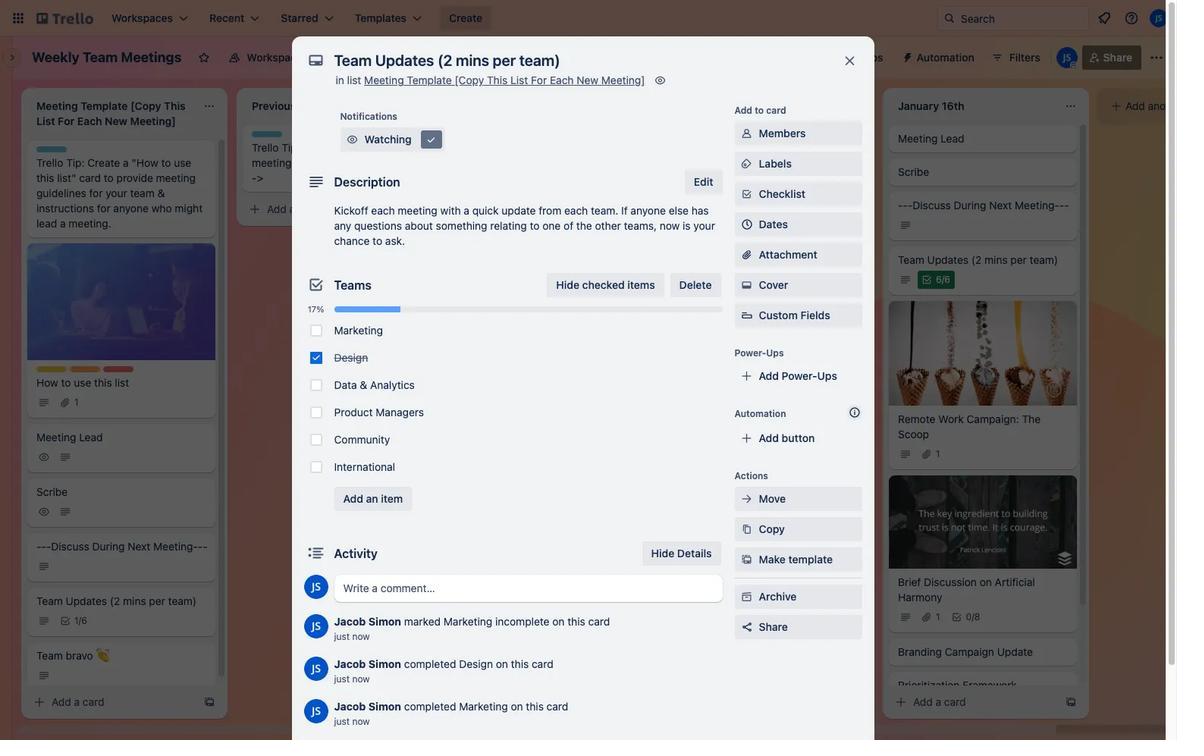 Task type: describe. For each thing, give the bounding box(es) containing it.
on inside jacob simon marked marketing incomplete on this card just now
[[552, 615, 565, 628]]

1 horizontal spatial 👏
[[527, 574, 541, 587]]

0 vertical spatial for
[[89, 187, 103, 200]]

has
[[692, 204, 709, 217]]

board
[[375, 51, 405, 64]]

2 vertical spatial jacob simon (jacobsimon16) image
[[304, 614, 328, 639]]

hide details
[[651, 547, 712, 560]]

use inside trello tip: create a "how to use this list" card to provide meeting guidelines for your team & instructions for anyone who might lead a meeting.
[[174, 156, 191, 169]]

meeting down how
[[36, 431, 76, 443]]

0 horizontal spatial use
[[74, 376, 91, 389]]

power-ups button
[[798, 46, 893, 70]]

the
[[1022, 413, 1041, 426]]

0 vertical spatial 👏
[[742, 429, 756, 442]]

team updates (2 mins per team) for post-
[[683, 253, 843, 266]]

your inside kickoff each meeting with a quick update from each team. if anyone else has any questions about something relating to one of the other teams, now is your chance to ask.
[[694, 219, 715, 232]]

checklist
[[759, 187, 806, 200]]

artificial
[[995, 575, 1035, 588]]

anyone inside trello tip: create a "how to use this list" card to provide meeting guidelines for your team & instructions for anyone who might lead a meeting.
[[113, 202, 149, 215]]

relating
[[490, 219, 527, 232]]

team updates (2 mins per team) for campaign
[[898, 253, 1058, 266]]

2 horizontal spatial jacob simon (jacobsimon16) image
[[1150, 9, 1168, 27]]

0 vertical spatial share button
[[1082, 46, 1142, 70]]

edit
[[694, 175, 713, 188]]

influence
[[515, 308, 560, 321]]

0 horizontal spatial updates
[[66, 594, 107, 607]]

open information menu image
[[1124, 11, 1139, 26]]

campaign:
[[967, 413, 1019, 426]]

sm image inside the cover link
[[739, 278, 754, 293]]

dates
[[759, 218, 788, 231]]

0 vertical spatial team bravo 👏
[[683, 429, 756, 442]]

January 30th text field
[[458, 94, 625, 118]]

list"
[[57, 171, 76, 184]]

[copy
[[455, 74, 484, 86]]

add a card link for trello tip: after you finish a meeting, drag the meeting list here. -> link
[[243, 199, 413, 220]]

0 horizontal spatial per
[[149, 594, 165, 607]]

trello tip: create a "how to use this list" card to provide meeting guidelines for your team & instructions for anyone who might lead a meeting.
[[36, 156, 203, 230]]

1 vertical spatial ups
[[766, 347, 784, 359]]

list inside trello tip: after you finish a meeting, drag the meeting list here. ->
[[384, 156, 398, 169]]

0 vertical spatial marketing
[[334, 324, 383, 337]]

add to card
[[735, 105, 786, 116]]

jacob simon completed design on this card just now
[[334, 658, 554, 685]]

watching
[[365, 133, 412, 146]]

show menu image
[[1149, 50, 1164, 65]]

webinar post-mortem link
[[674, 368, 868, 416]]

takeaways
[[510, 323, 563, 336]]

product managers
[[334, 406, 424, 419]]

web
[[683, 341, 705, 354]]

cover link
[[735, 273, 862, 297]]

prioritization framework
[[898, 679, 1017, 691]]

trello tip: after you finish a meeting, drag the meeting list here. ->
[[252, 141, 426, 184]]

0 horizontal spatial update
[[699, 308, 735, 321]]

teams
[[334, 278, 372, 292]]

members
[[759, 127, 806, 140]]

a inside trello tip: after you finish a meeting, drag the meeting list here. ->
[[380, 141, 386, 154]]

jacob for jacob simon completed design on this card just now
[[334, 658, 366, 671]]

with
[[440, 204, 461, 217]]

activity
[[334, 547, 378, 561]]

just now link for jacob simon completed marketing on this card just now
[[334, 716, 370, 727]]

jacob simon (jacobsimon16) image for marketing
[[304, 699, 328, 724]]

sm image inside copy link
[[739, 522, 754, 537]]

team) for webinar post-mortem
[[814, 253, 843, 266]]

0 notifications image
[[1095, 9, 1114, 27]]

workspace visible button
[[219, 46, 347, 70]]

updates for campaign
[[927, 253, 969, 266]]

might
[[175, 202, 203, 215]]

pr update link
[[674, 301, 868, 328]]

about
[[405, 219, 433, 232]]

simon for jacob simon marked marketing incomplete on this card just now
[[369, 615, 401, 628]]

meeting,
[[252, 156, 295, 169]]

board link
[[350, 46, 414, 70]]

provide
[[116, 171, 153, 184]]

(2 for campaign
[[972, 253, 982, 266]]

to right how
[[61, 376, 71, 389]]

0 horizontal spatial 👏
[[96, 649, 110, 662]]

this inside trello tip: create a "how to use this list" card to provide meeting guidelines for your team & instructions for anyone who might lead a meeting.
[[36, 171, 54, 184]]

completed for design
[[404, 658, 456, 671]]

any
[[334, 219, 351, 232]]

copy
[[759, 523, 785, 536]]

seminar
[[467, 323, 507, 336]]

Previous Meetings ---> text field
[[243, 94, 410, 118]]

add an item button
[[334, 487, 412, 511]]

jacob for jacob simon completed marketing on this card just now
[[334, 700, 366, 713]]

drag
[[297, 156, 320, 169]]

1 horizontal spatial power-
[[782, 369, 817, 382]]

dates button
[[735, 212, 862, 237]]

template
[[789, 553, 833, 566]]

add inside add button button
[[759, 432, 779, 445]]

lead for post-
[[725, 132, 749, 145]]

product
[[334, 406, 373, 419]]

campaign
[[945, 645, 994, 658]]

1 each from the left
[[371, 204, 395, 217]]

scribe for webinar post-mortem
[[683, 165, 714, 178]]

discussion
[[924, 575, 977, 588]]

sm image inside labels link
[[739, 156, 754, 171]]

1 vertical spatial for
[[97, 202, 110, 215]]

in list meeting template [copy this list for each new meeting]
[[336, 74, 645, 86]]

0 horizontal spatial meeting lead
[[36, 431, 103, 443]]

labels
[[759, 157, 792, 170]]

search image
[[944, 12, 956, 24]]

mortem
[[752, 375, 790, 388]]

data
[[334, 379, 357, 391]]

instructions
[[36, 202, 94, 215]]

0 horizontal spatial share button
[[735, 615, 862, 639]]

webinar post-mortem
[[683, 375, 790, 388]]

1 vertical spatial power-
[[735, 347, 766, 359]]

hide checked items
[[556, 278, 655, 291]]

1 vertical spatial jacob simon (jacobsimon16) image
[[1056, 47, 1078, 68]]

the inside trello tip: after you finish a meeting, drag the meeting list here. ->
[[323, 156, 339, 169]]

watching button
[[340, 127, 445, 152]]

remote
[[898, 413, 936, 426]]

meeting inside trello tip: after you finish a meeting, drag the meeting list here. ->
[[342, 156, 381, 169]]

brief
[[898, 575, 921, 588]]

weekly team meetings
[[32, 49, 182, 65]]

scribe link for post-
[[674, 159, 868, 186]]

ups inside button
[[863, 51, 883, 64]]

custom fields
[[759, 309, 830, 322]]

design inside jacob simon completed design on this card just now
[[459, 658, 493, 671]]

now inside kickoff each meeting with a quick update from each team. if anyone else has any questions about something relating to one of the other teams, now is your chance to ask.
[[660, 219, 680, 232]]

mins for mortem
[[769, 253, 792, 266]]

quick
[[472, 204, 499, 217]]

>
[[257, 171, 263, 184]]

0 horizontal spatial automation
[[735, 408, 786, 420]]

filters button
[[987, 46, 1045, 70]]

community
[[334, 433, 390, 446]]

0 horizontal spatial team updates (2 mins per team)
[[36, 594, 197, 607]]

scribe for branding campaign update
[[898, 165, 929, 178]]

post-
[[726, 375, 752, 388]]

card inside jacob simon completed marketing on this card just now
[[547, 700, 568, 713]]

trello for trello tip: after you finish a meeting, drag the meeting list here. ->
[[252, 141, 279, 154]]

tip: for create
[[66, 156, 85, 169]]

create inside button
[[449, 11, 483, 24]]

0 vertical spatial team bravo 👏 link
[[674, 423, 868, 471]]

0 vertical spatial design
[[334, 351, 368, 364]]

on inside brief discussion on artificial harmony
[[980, 575, 992, 588]]

item
[[381, 492, 403, 505]]

add an item
[[343, 492, 403, 505]]

marketing for completed
[[459, 700, 508, 713]]

meeting lead link for post-
[[674, 125, 868, 152]]

else
[[669, 204, 689, 217]]

brief discussion on artificial harmony
[[898, 575, 1035, 603]]

tip: for after
[[282, 141, 300, 154]]

after
[[303, 141, 327, 154]]

simon for jacob simon completed marketing on this card just now
[[369, 700, 401, 713]]

January 16th text field
[[889, 94, 1056, 118]]

1 for remote
[[936, 448, 940, 460]]

a inside kickoff each meeting with a quick update from each team. if anyone else has any questions about something relating to one of the other teams, now is your chance to ask.
[[464, 204, 470, 217]]

sm image inside members link
[[739, 126, 754, 141]]

1 jacob simon (jacobsimon16) image from the top
[[304, 575, 328, 599]]

0 horizontal spatial lead
[[79, 431, 103, 443]]

power- inside button
[[828, 51, 864, 64]]

training
[[607, 308, 646, 321]]

description
[[334, 175, 400, 189]]

meeting down january 16th text box
[[898, 132, 938, 145]]

branding campaign update link
[[889, 638, 1077, 666]]

lead
[[36, 217, 57, 230]]

on inside jacob simon completed design on this card just now
[[496, 658, 508, 671]]

add power-ups link
[[735, 364, 862, 388]]

add inside add power-ups link
[[759, 369, 779, 382]]

share for topmost share button
[[1104, 51, 1133, 64]]

add a card link for meeting lead "link" related to post-
[[674, 478, 844, 499]]

6/6 for campaign
[[936, 274, 950, 285]]

custom
[[759, 309, 798, 322]]

bravo for left team bravo 👏 link
[[66, 649, 93, 662]]

add power-ups
[[759, 369, 837, 382]]

team
[[130, 187, 155, 200]]

0 horizontal spatial mins
[[123, 594, 146, 607]]

create button
[[440, 6, 492, 30]]

to left provide
[[104, 171, 114, 184]]

primary element
[[0, 0, 1177, 36]]

trello for trello tip: create a "how to use this list" card to provide meeting guidelines for your team & instructions for anyone who might lead a meeting.
[[36, 156, 63, 169]]

this inside jacob simon completed marketing on this card just now
[[526, 700, 544, 713]]

button
[[782, 432, 815, 445]]

this inside jacob simon completed design on this card just now
[[511, 658, 529, 671]]

add button button
[[735, 426, 862, 451]]

sm image inside add anothe link
[[1109, 99, 1124, 114]]

chance
[[334, 234, 370, 247]]

Search field
[[956, 7, 1089, 30]]

0 horizontal spatial list
[[115, 376, 129, 389]]

0 vertical spatial list
[[347, 74, 361, 86]]

power-ups inside button
[[828, 51, 883, 64]]

share for leftmost share button
[[759, 621, 788, 633]]

bravo for middle team bravo 👏 link
[[497, 574, 524, 587]]

add a card link for trello tip: create a "how to use this list" card to provide meeting guidelines for your team & instructions for anyone who might lead a meeting. link
[[27, 692, 197, 713]]

add a card for trello tip: after you finish a meeting, drag the meeting list here. -> link the add a card link
[[267, 203, 320, 215]]



Task type: vqa. For each thing, say whether or not it's contained in the screenshot.
Power-Ups to the left
yes



Task type: locate. For each thing, give the bounding box(es) containing it.
to left one
[[530, 219, 540, 232]]

0 vertical spatial the
[[323, 156, 339, 169]]

hide for hide details
[[651, 547, 675, 560]]

1 horizontal spatial create from template… image
[[850, 482, 862, 495]]

0 horizontal spatial meeting lead link
[[27, 424, 215, 472]]

completed for marketing
[[404, 700, 456, 713]]

1 horizontal spatial mins
[[769, 253, 792, 266]]

harmony
[[898, 591, 943, 603]]

1 vertical spatial the
[[576, 219, 592, 232]]

share down archive
[[759, 621, 788, 633]]

3 just from the top
[[334, 716, 350, 727]]

just
[[334, 631, 350, 643], [334, 674, 350, 685], [334, 716, 350, 727]]

update down fields
[[807, 341, 843, 354]]

kickoff
[[334, 204, 368, 217]]

guidelines
[[36, 187, 86, 200]]

January 23rd text field
[[674, 94, 841, 118]]

2 horizontal spatial meeting
[[398, 204, 438, 217]]

lead
[[725, 132, 749, 145], [941, 132, 965, 145], [79, 431, 103, 443]]

completed down jacob simon completed design on this card just now
[[404, 700, 456, 713]]

"how
[[132, 156, 158, 169]]

meeting up edit
[[683, 132, 723, 145]]

1 vertical spatial create
[[87, 156, 120, 169]]

update
[[502, 204, 536, 217]]

design down jacob simon marked marketing incomplete on this card just now
[[459, 658, 493, 671]]

teams,
[[624, 219, 657, 232]]

pr
[[683, 308, 696, 321]]

each
[[371, 204, 395, 217], [564, 204, 588, 217]]

sm image
[[1109, 99, 1124, 114], [739, 126, 754, 141], [345, 132, 360, 147], [424, 132, 439, 147], [247, 202, 262, 217], [704, 272, 719, 288], [898, 272, 913, 288], [919, 272, 935, 288], [898, 447, 913, 462], [919, 447, 935, 462], [36, 449, 52, 465], [58, 449, 73, 465], [739, 492, 754, 507], [739, 589, 754, 605], [467, 593, 482, 608], [36, 613, 52, 629], [894, 695, 909, 710]]

completed
[[404, 658, 456, 671], [404, 700, 456, 713]]

1 horizontal spatial the
[[576, 219, 592, 232]]

1 vertical spatial design
[[459, 658, 493, 671]]

meeting up about on the left of the page
[[398, 204, 438, 217]]

sm image inside checklist link
[[739, 187, 754, 202]]

1 horizontal spatial updates
[[712, 253, 753, 266]]

add a card for the add a card link related to campaign meeting lead "link"
[[913, 696, 966, 709]]

marketing inside jacob simon completed marketing on this card just now
[[459, 700, 508, 713]]

create from template… image for team bravo 👏
[[850, 482, 862, 495]]

1 vertical spatial your
[[694, 219, 715, 232]]

& right data
[[360, 379, 367, 391]]

just inside jacob simon marked marketing incomplete on this card just now
[[334, 631, 350, 643]]

just now link for jacob simon completed design on this card just now
[[334, 674, 370, 685]]

1 horizontal spatial update
[[807, 341, 843, 354]]

1 completed from the top
[[404, 658, 456, 671]]

0 horizontal spatial team)
[[168, 594, 197, 607]]

0 horizontal spatial power-
[[735, 347, 766, 359]]

anyone inside kickoff each meeting with a quick update from each team. if anyone else has any questions about something relating to one of the other teams, now is your chance to ask.
[[631, 204, 666, 217]]

add a card link for campaign meeting lead "link"
[[889, 692, 1059, 713]]

bravo up incomplete
[[497, 574, 524, 587]]

1 horizontal spatial lead
[[725, 132, 749, 145]]

1 vertical spatial hide
[[651, 547, 675, 560]]

meeting down finish
[[342, 156, 381, 169]]

just for design
[[334, 674, 350, 685]]

Board name text field
[[24, 46, 189, 70]]

0 horizontal spatial jacob simon (jacobsimon16) image
[[304, 614, 328, 639]]

just now link
[[334, 631, 370, 643], [334, 674, 370, 685], [334, 716, 370, 727]]

1 6/6 from the left
[[721, 274, 735, 285]]

team bravo 👏 for middle team bravo 👏 link
[[467, 574, 541, 587]]

cover
[[759, 278, 788, 291]]

1 vertical spatial marketing
[[444, 615, 493, 628]]

1 down the work
[[936, 448, 940, 460]]

2 vertical spatial meeting
[[398, 204, 438, 217]]

scribe link for campaign
[[889, 159, 1077, 186]]

0 vertical spatial bravo
[[712, 429, 739, 442]]

the down you
[[323, 156, 339, 169]]

marketing inside jacob simon marked marketing incomplete on this card just now
[[444, 615, 493, 628]]

marketing
[[334, 324, 383, 337], [444, 615, 493, 628], [459, 700, 508, 713]]

add a card for the add a card link for trello tip: create a "how to use this list" card to provide meeting guidelines for your team & instructions for anyone who might lead a meeting. link
[[52, 696, 104, 709]]

marketing down teams
[[334, 324, 383, 337]]

to right "how
[[161, 156, 171, 169]]

0 horizontal spatial hide
[[556, 278, 580, 291]]

0 horizontal spatial the
[[323, 156, 339, 169]]

the right of
[[576, 219, 592, 232]]

0 horizontal spatial tip:
[[66, 156, 85, 169]]

new
[[577, 74, 599, 86]]

pr update
[[683, 308, 735, 321]]

just for marketing
[[334, 716, 350, 727]]

team bravo 👏 up incomplete
[[467, 574, 541, 587]]

branding campaign update
[[898, 645, 1033, 658]]

hide inside "link"
[[556, 278, 580, 291]]

for
[[89, 187, 103, 200], [97, 202, 110, 215]]

lead down january 16th text box
[[941, 132, 965, 145]]

just now link for jacob simon marked marketing incomplete on this card just now
[[334, 631, 370, 643]]

sm image inside move link
[[739, 492, 754, 507]]

0 vertical spatial ups
[[863, 51, 883, 64]]

sm image
[[653, 73, 668, 88], [739, 156, 754, 171], [739, 187, 754, 202], [467, 218, 482, 233], [683, 218, 698, 233], [898, 218, 913, 233], [683, 272, 698, 288], [739, 278, 754, 293], [36, 395, 52, 410], [58, 395, 73, 410], [36, 504, 52, 519], [58, 504, 73, 519], [739, 522, 754, 537], [739, 552, 754, 567], [36, 559, 52, 574], [898, 610, 913, 625], [919, 610, 935, 625], [949, 610, 965, 625], [58, 613, 73, 629], [463, 626, 478, 641], [36, 668, 52, 683], [32, 695, 47, 710]]

1 horizontal spatial meeting lead link
[[674, 125, 868, 152]]

1 horizontal spatial scribe
[[683, 165, 714, 178]]

2 just now link from the top
[[334, 674, 370, 685]]

share button down 0 notifications image
[[1082, 46, 1142, 70]]

updates for post-
[[712, 253, 753, 266]]

- inside trello tip: after you finish a meeting, drag the meeting list here. ->
[[252, 171, 257, 184]]

card inside trello tip: create a "how to use this list" card to provide meeting guidelines for your team & instructions for anyone who might lead a meeting.
[[79, 171, 101, 184]]

customize views image
[[422, 50, 437, 65]]

team bravo 👏 for left team bravo 👏 link
[[36, 649, 110, 662]]

ups
[[863, 51, 883, 64], [766, 347, 784, 359], [817, 369, 837, 382]]

0 vertical spatial create
[[449, 11, 483, 24]]

now
[[660, 219, 680, 232], [352, 631, 370, 643], [352, 674, 370, 685], [352, 716, 370, 727]]

1 horizontal spatial &
[[360, 379, 367, 391]]

2 vertical spatial 👏
[[96, 649, 110, 662]]

0 vertical spatial your
[[106, 187, 127, 200]]

1 horizontal spatial your
[[694, 219, 715, 232]]

0 vertical spatial automation
[[917, 51, 975, 64]]

your down the has on the top right of page
[[694, 219, 715, 232]]

per for branding campaign update
[[1011, 253, 1027, 266]]

of
[[564, 219, 574, 232]]

is
[[683, 219, 691, 232]]

webinar
[[683, 375, 723, 388]]

here.
[[401, 156, 426, 169]]

0 horizontal spatial 6/6
[[721, 274, 735, 285]]

1 horizontal spatial bravo
[[497, 574, 524, 587]]

actions
[[735, 470, 768, 482]]

3 just now link from the top
[[334, 716, 370, 727]]

remote work campaign: the scoop
[[898, 413, 1041, 441]]

an
[[366, 492, 378, 505]]

make template
[[759, 553, 833, 566]]

ups left automation button
[[863, 51, 883, 64]]

your
[[106, 187, 127, 200], [694, 219, 715, 232]]

1 down harmony
[[936, 611, 940, 622]]

create up [copy
[[449, 11, 483, 24]]

archive link
[[735, 585, 862, 609]]

2 horizontal spatial ups
[[863, 51, 883, 64]]

items
[[628, 278, 655, 291]]

trello inside trello tip: create a "how to use this list" card to provide meeting guidelines for your team & instructions for anyone who might lead a meeting.
[[36, 156, 63, 169]]

0 horizontal spatial share
[[759, 621, 788, 633]]

team bravo 👏 down 1/6
[[36, 649, 110, 662]]

hide for hide checked items
[[556, 278, 580, 291]]

1 horizontal spatial ups
[[817, 369, 837, 382]]

automation button
[[896, 46, 984, 70]]

2 just from the top
[[334, 674, 350, 685]]

simon inside jacob simon completed marketing on this card just now
[[369, 700, 401, 713]]

1 horizontal spatial tip:
[[282, 141, 300, 154]]

on inside jacob simon completed marketing on this card just now
[[511, 700, 523, 713]]

the inside kickoff each meeting with a quick update from each team. if anyone else has any questions about something relating to one of the other teams, now is your chance to ask.
[[576, 219, 592, 232]]

list
[[511, 74, 528, 86]]

3 jacob from the top
[[334, 700, 366, 713]]

0 vertical spatial hide
[[556, 278, 580, 291]]

1 just now link from the top
[[334, 631, 370, 643]]

2 horizontal spatial update
[[997, 645, 1033, 658]]

lead down "add to card"
[[725, 132, 749, 145]]

tip: up meeting,
[[282, 141, 300, 154]]

6/6 for post-
[[721, 274, 735, 285]]

hide up at
[[556, 278, 580, 291]]

1 vertical spatial jacob simon (jacobsimon16) image
[[304, 657, 328, 681]]

lead for campaign
[[941, 132, 965, 145]]

ups up "mortem"
[[766, 347, 784, 359]]

2 horizontal spatial meeting lead
[[898, 132, 965, 145]]

0 horizontal spatial your
[[106, 187, 127, 200]]

trello inside trello tip: after you finish a meeting, drag the meeting list here. ->
[[252, 141, 279, 154]]

share button down archive link in the right of the page
[[735, 615, 862, 639]]

make template link
[[735, 548, 862, 572]]

lead down how to use this list
[[79, 431, 103, 443]]

1 horizontal spatial share
[[1104, 51, 1133, 64]]

(2 for post-
[[756, 253, 766, 266]]

team
[[83, 49, 118, 65], [683, 253, 709, 266], [898, 253, 925, 266], [683, 429, 709, 442], [467, 574, 494, 587], [36, 594, 63, 607], [36, 649, 63, 662]]

this inside jacob simon marked marketing incomplete on this card just now
[[568, 615, 585, 628]]

data & analytics
[[334, 379, 415, 391]]

2 horizontal spatial team bravo 👏
[[683, 429, 756, 442]]

trello
[[252, 141, 279, 154], [36, 156, 63, 169]]

framework
[[963, 679, 1017, 691]]

hide details link
[[642, 542, 721, 566]]

0 horizontal spatial team bravo 👏
[[36, 649, 110, 662]]

jacob
[[334, 615, 366, 628], [334, 658, 366, 671], [334, 700, 366, 713]]

1 vertical spatial just
[[334, 674, 350, 685]]

update up framework
[[997, 645, 1033, 658]]

meeting inside trello tip: create a "how to use this list" card to provide meeting guidelines for your team & instructions for anyone who might lead a meeting.
[[156, 171, 196, 184]]

meeting lead for branding
[[898, 132, 965, 145]]

1 simon from the top
[[369, 615, 401, 628]]

0 horizontal spatial meeting
[[156, 171, 196, 184]]

workspace
[[247, 51, 303, 64]]

create from template… image for prioritization framework
[[1065, 696, 1077, 709]]

strategic
[[467, 308, 512, 321]]

completed inside jacob simon completed design on this card just now
[[404, 658, 456, 671]]

2 horizontal spatial meeting lead link
[[889, 125, 1077, 152]]

jacob simon (jacobsimon16) image
[[1150, 9, 1168, 27], [1056, 47, 1078, 68], [304, 614, 328, 639]]

marketing right marked
[[444, 615, 493, 628]]

bravo
[[712, 429, 739, 442], [497, 574, 524, 587], [66, 649, 93, 662]]

0 horizontal spatial scribe
[[36, 485, 68, 498]]

1 vertical spatial &
[[360, 379, 367, 391]]

to up members
[[755, 105, 764, 116]]

meeting lead for webinar
[[683, 132, 749, 145]]

jacob for jacob simon marked marketing incomplete on this card just now
[[334, 615, 366, 628]]

3 jacob simon (jacobsimon16) image from the top
[[304, 699, 328, 724]]

now inside jacob simon completed design on this card just now
[[352, 674, 370, 685]]

card inside jacob simon marked marketing incomplete on this card just now
[[588, 615, 610, 628]]

your down provide
[[106, 187, 127, 200]]

list
[[347, 74, 361, 86], [384, 156, 398, 169], [115, 376, 129, 389]]

your inside trello tip: create a "how to use this list" card to provide meeting guidelines for your team & instructions for anyone who might lead a meeting.
[[106, 187, 127, 200]]

1 vertical spatial 👏
[[527, 574, 541, 587]]

move
[[759, 492, 786, 505]]

2 simon from the top
[[369, 658, 401, 671]]

Meeting Template [Copy This List For Each New Meeting] text field
[[27, 94, 194, 134]]

to down questions
[[373, 234, 382, 247]]

create inside trello tip: create a "how to use this list" card to provide meeting guidelines for your team & instructions for anyone who might lead a meeting.
[[87, 156, 120, 169]]

create from template… image
[[850, 482, 862, 495], [203, 696, 215, 709], [1065, 696, 1077, 709]]

1 horizontal spatial hide
[[651, 547, 675, 560]]

create from template… image
[[419, 203, 431, 215]]

from
[[539, 204, 562, 217]]

None text field
[[327, 47, 827, 74]]

jacob inside jacob simon completed marketing on this card just now
[[334, 700, 366, 713]]

automation down "mortem"
[[735, 408, 786, 420]]

list right how
[[115, 376, 129, 389]]

1 vertical spatial power-ups
[[735, 347, 784, 359]]

card inside jacob simon completed design on this card just now
[[532, 658, 554, 671]]

hide checked items link
[[547, 273, 664, 297]]

jacob simon completed marketing on this card just now
[[334, 700, 568, 727]]

1 jacob from the top
[[334, 615, 366, 628]]

share left show menu icon
[[1104, 51, 1133, 64]]

prioritization framework link
[[889, 672, 1077, 720]]

kickoff each meeting with a quick update from each team. if anyone else has any questions about something relating to one of the other teams, now is your chance to ask.
[[334, 204, 715, 247]]

2 vertical spatial bravo
[[66, 649, 93, 662]]

create
[[449, 11, 483, 24], [87, 156, 120, 169]]

3 simon from the top
[[369, 700, 401, 713]]

2 horizontal spatial (2
[[972, 253, 982, 266]]

team inside board name text box
[[83, 49, 118, 65]]

0 horizontal spatial scribe link
[[27, 478, 215, 527]]

sm image inside make template link
[[739, 552, 754, 567]]

trello tip: after you finish a meeting, drag the meeting list here. -> link
[[243, 125, 437, 192]]

use right "how
[[174, 156, 191, 169]]

team) for branding campaign update
[[1030, 253, 1058, 266]]

update
[[699, 308, 735, 321], [807, 341, 843, 354], [997, 645, 1033, 658]]

0 vertical spatial &
[[157, 187, 165, 200]]

1/6
[[74, 615, 87, 626]]

2 jacob simon (jacobsimon16) image from the top
[[304, 657, 328, 681]]

meeting lead link for campaign
[[889, 125, 1077, 152]]

1 horizontal spatial share button
[[1082, 46, 1142, 70]]

update right pr
[[699, 308, 735, 321]]

2 horizontal spatial updates
[[927, 253, 969, 266]]

1 horizontal spatial team bravo 👏 link
[[458, 567, 652, 616]]

anyone down team
[[113, 202, 149, 215]]

at
[[562, 308, 573, 321]]

0 vertical spatial just
[[334, 631, 350, 643]]

ups right "mortem"
[[817, 369, 837, 382]]

jacob inside jacob simon completed design on this card just now
[[334, 658, 366, 671]]

marketing for marked
[[444, 615, 493, 628]]

each
[[550, 74, 574, 86]]

2 vertical spatial update
[[997, 645, 1033, 658]]

1 horizontal spatial automation
[[917, 51, 975, 64]]

17%
[[308, 304, 324, 314]]

tip: inside trello tip: create a "how to use this list" card to provide meeting guidelines for your team & instructions for anyone who might lead a meeting.
[[66, 156, 85, 169]]

now inside jacob simon completed marketing on this card just now
[[352, 716, 370, 727]]

1 horizontal spatial use
[[174, 156, 191, 169]]

use right how
[[74, 376, 91, 389]]

0 vertical spatial jacob simon (jacobsimon16) image
[[304, 575, 328, 599]]

mins for update
[[985, 253, 1008, 266]]

simon for jacob simon completed design on this card just now
[[369, 658, 401, 671]]

2 6/6 from the left
[[936, 274, 950, 285]]

jacob simon marked marketing incomplete on this card just now
[[334, 615, 610, 643]]

2 horizontal spatial bravo
[[712, 429, 739, 442]]

0 horizontal spatial create from template… image
[[203, 696, 215, 709]]

in
[[336, 74, 344, 86]]

2 vertical spatial power-
[[782, 369, 817, 382]]

marked
[[404, 615, 441, 628]]

2 each from the left
[[564, 204, 588, 217]]

bravo up actions
[[712, 429, 739, 442]]

each up of
[[564, 204, 588, 217]]

simon inside jacob simon completed design on this card just now
[[369, 658, 401, 671]]

1 vertical spatial team bravo 👏 link
[[458, 567, 652, 616]]

visible
[[305, 51, 338, 64]]

fields
[[801, 309, 830, 322]]

1 down how to use this list
[[74, 396, 79, 408]]

jacob inside jacob simon marked marketing incomplete on this card just now
[[334, 615, 366, 628]]

2 horizontal spatial team bravo 👏 link
[[674, 423, 868, 471]]

meeting lead down how to use this list
[[36, 431, 103, 443]]

& up who
[[157, 187, 165, 200]]

2 horizontal spatial team updates (2 mins per team)
[[898, 253, 1058, 266]]

automation inside button
[[917, 51, 975, 64]]

& inside trello tip: create a "how to use this list" card to provide meeting guidelines for your team & instructions for anyone who might lead a meeting.
[[157, 187, 165, 200]]

meeting inside kickoff each meeting with a quick update from each team. if anyone else has any questions about something relating to one of the other teams, now is your chance to ask.
[[398, 204, 438, 217]]

2 vertical spatial ups
[[817, 369, 837, 382]]

now inside jacob simon marked marketing incomplete on this card just now
[[352, 631, 370, 643]]

meeting lead up edit
[[683, 132, 749, 145]]

completed down marked
[[404, 658, 456, 671]]

2 completed from the top
[[404, 700, 456, 713]]

bravo down 1/6
[[66, 649, 93, 662]]

tip: inside trello tip: after you finish a meeting, drag the meeting list here. ->
[[282, 141, 300, 154]]

1 horizontal spatial meeting
[[342, 156, 381, 169]]

1 horizontal spatial (2
[[756, 253, 766, 266]]

each up questions
[[371, 204, 395, 217]]

0 horizontal spatial ups
[[766, 347, 784, 359]]

just inside jacob simon completed design on this card just now
[[334, 674, 350, 685]]

1 vertical spatial just now link
[[334, 674, 370, 685]]

meeting lead down january 16th text box
[[898, 132, 965, 145]]

add inside add anothe link
[[1126, 99, 1145, 112]]

create up provide
[[87, 156, 120, 169]]

workspace visible
[[247, 51, 338, 64]]

team.
[[591, 204, 619, 217]]

0 horizontal spatial &
[[157, 187, 165, 200]]

meeting up might
[[156, 171, 196, 184]]

2 horizontal spatial power-
[[828, 51, 864, 64]]

automation down search icon
[[917, 51, 975, 64]]

1 horizontal spatial list
[[347, 74, 361, 86]]

discuss
[[482, 199, 520, 212], [697, 199, 736, 212], [913, 199, 951, 212], [51, 540, 89, 553]]

jacob simon (jacobsimon16) image for design
[[304, 657, 328, 681]]

completed inside jacob simon completed marketing on this card just now
[[404, 700, 456, 713]]

2 horizontal spatial create from template… image
[[1065, 696, 1077, 709]]

hide left details
[[651, 547, 675, 560]]

per for webinar post-mortem
[[795, 253, 812, 266]]

1 just from the top
[[334, 631, 350, 643]]

during
[[523, 199, 556, 212], [739, 199, 771, 212], [954, 199, 987, 212], [92, 540, 125, 553]]

tip: up the list"
[[66, 156, 85, 169]]

team bravo 👏 up actions
[[683, 429, 756, 442]]

0 horizontal spatial bravo
[[66, 649, 93, 662]]

list left here. on the left top of page
[[384, 156, 398, 169]]

0 vertical spatial 1
[[74, 396, 79, 408]]

meeting down board link
[[364, 74, 404, 86]]

template
[[407, 74, 452, 86]]

2 jacob from the top
[[334, 658, 366, 671]]

1 for brief
[[936, 611, 940, 622]]

details
[[677, 547, 712, 560]]

scribe
[[683, 165, 714, 178], [898, 165, 929, 178], [36, 485, 68, 498]]

anyone up teams, at the top of page
[[631, 204, 666, 217]]

archive
[[759, 590, 797, 603]]

sm image inside archive link
[[739, 589, 754, 605]]

1 vertical spatial tip:
[[66, 156, 85, 169]]

star or unstar board image
[[198, 52, 210, 64]]

meeting]
[[601, 74, 645, 86]]

0 horizontal spatial team bravo 👏 link
[[27, 642, 215, 691]]

add a card link
[[243, 199, 413, 220], [674, 478, 844, 499], [458, 622, 628, 644], [27, 692, 197, 713], [889, 692, 1059, 713]]

1 vertical spatial use
[[74, 376, 91, 389]]

edit button
[[685, 170, 723, 194]]

1 horizontal spatial team)
[[814, 253, 843, 266]]

just inside jacob simon completed marketing on this card just now
[[334, 716, 350, 727]]

members link
[[735, 121, 862, 146]]

1 horizontal spatial 6/6
[[936, 274, 950, 285]]

trello up meeting,
[[252, 141, 279, 154]]

work:
[[576, 308, 604, 321]]

marketing down jacob simon completed design on this card just now
[[459, 700, 508, 713]]

meeting-
[[584, 199, 629, 212], [800, 199, 844, 212], [1015, 199, 1060, 212], [153, 540, 198, 553]]

design up data
[[334, 351, 368, 364]]

add inside add an item button
[[343, 492, 363, 505]]

0 vertical spatial completed
[[404, 658, 456, 671]]

managers
[[376, 406, 424, 419]]

jacob simon (jacobsimon16) image
[[304, 575, 328, 599], [304, 657, 328, 681], [304, 699, 328, 724]]

trello up the list"
[[36, 156, 63, 169]]

add
[[1126, 99, 1145, 112], [735, 105, 753, 116], [267, 203, 287, 215], [759, 369, 779, 382], [759, 432, 779, 445], [698, 482, 717, 495], [343, 492, 363, 505], [482, 626, 502, 639], [52, 696, 71, 709], [913, 696, 933, 709]]

0 horizontal spatial (2
[[110, 594, 120, 607]]

simon inside jacob simon marked marketing incomplete on this card just now
[[369, 615, 401, 628]]

list right in
[[347, 74, 361, 86]]

Write a comment text field
[[334, 575, 723, 602]]

checklist link
[[735, 182, 862, 206]]



